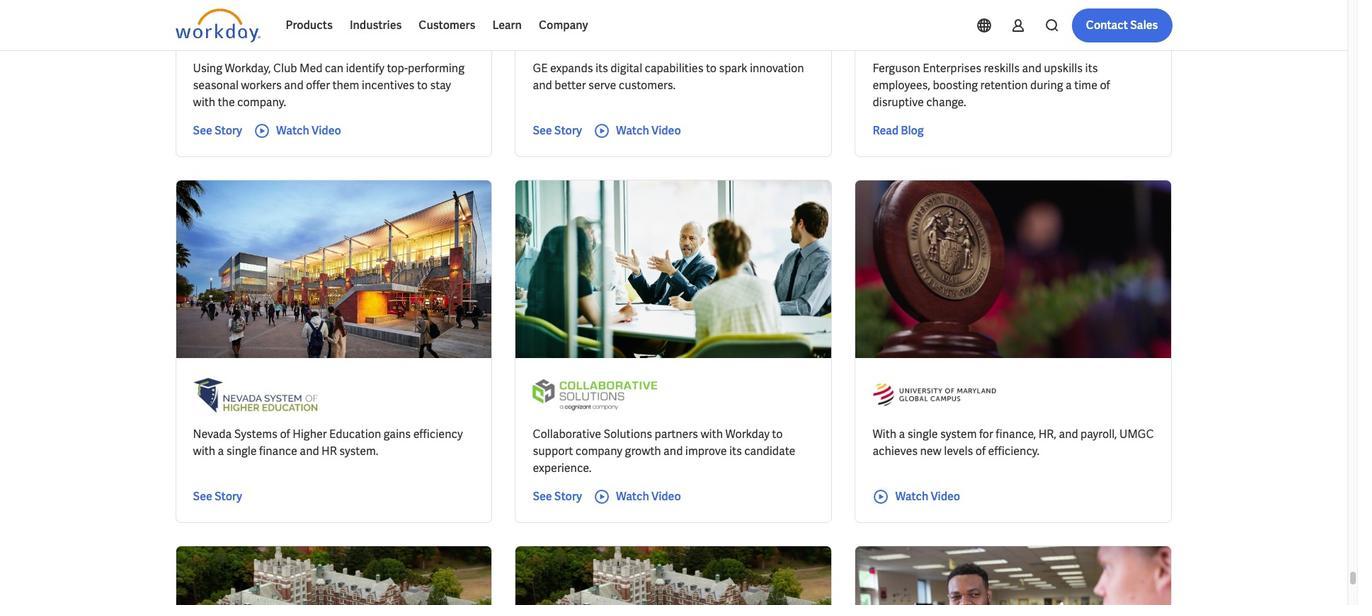Task type: describe. For each thing, give the bounding box(es) containing it.
industries button
[[341, 9, 410, 43]]

club
[[273, 61, 297, 76]]

identify
[[346, 61, 385, 76]]

system.
[[339, 444, 379, 459]]

contact
[[1086, 18, 1128, 33]]

see for ge expands its digital capabilities to spark innovation and better serve customers.
[[533, 123, 552, 138]]

and inside collaborative solutions partners with workday to support company growth and improve its candidate experience.
[[664, 444, 683, 459]]

topic
[[187, 16, 211, 28]]

finance,
[[996, 427, 1037, 442]]

collaborative
[[533, 427, 601, 442]]

contact sales
[[1086, 18, 1159, 33]]

story for collaborative solutions partners with workday to support company growth and improve its candidate experience.
[[555, 490, 582, 504]]

single inside with a single system for finance, hr, and payroll, umgc achieves new levels of efficiency.
[[908, 427, 938, 442]]

solutions
[[604, 427, 653, 442]]

nevada system of higher education (board of regents of the nevada system of higher education, the) image
[[193, 376, 318, 415]]

levels
[[944, 444, 974, 459]]

serve
[[589, 78, 616, 93]]

umgc
[[1120, 427, 1154, 442]]

watch down the achieves
[[896, 490, 929, 504]]

business outcome
[[350, 16, 435, 28]]

its inside ge expands its digital capabilities to spark innovation and better serve customers.
[[596, 61, 608, 76]]

efficiency.
[[989, 444, 1040, 459]]

its inside collaborative solutions partners with workday to support company growth and improve its candidate experience.
[[730, 444, 742, 459]]

video down levels
[[931, 490, 961, 504]]

general electric international, inc. image
[[533, 9, 573, 49]]

industry
[[262, 16, 299, 28]]

a inside with a single system for finance, hr, and payroll, umgc achieves new levels of efficiency.
[[899, 427, 905, 442]]

more
[[486, 16, 510, 28]]

watch for improve
[[616, 490, 649, 504]]

see story link for ge expands its digital capabilities to spark innovation and better serve customers.
[[533, 123, 582, 140]]

see story down nevada
[[193, 490, 242, 504]]

with inside collaborative solutions partners with workday to support company growth and improve its candidate experience.
[[701, 427, 723, 442]]

of inside 'nevada systems of higher education gains efficiency with a single finance and hr system.'
[[280, 427, 290, 442]]

products button
[[277, 9, 341, 43]]

clear all
[[554, 16, 591, 28]]

with a single system for finance, hr, and payroll, umgc achieves new levels of efficiency.
[[873, 427, 1154, 459]]

watch video down new
[[896, 490, 961, 504]]

business outcome button
[[339, 8, 463, 36]]

see down nevada
[[193, 490, 212, 504]]

hr
[[322, 444, 337, 459]]

support
[[533, 444, 573, 459]]

spark
[[719, 61, 748, 76]]

video for improve
[[652, 490, 681, 504]]

candidate
[[745, 444, 796, 459]]

industries
[[350, 18, 402, 33]]

for
[[980, 427, 994, 442]]

learn button
[[484, 9, 531, 43]]

change.
[[927, 95, 967, 110]]

story down nevada
[[215, 490, 242, 504]]

workday
[[726, 427, 770, 442]]

workday,
[[225, 61, 271, 76]]

experience.
[[533, 461, 592, 476]]

employees,
[[873, 78, 931, 93]]

partners
[[655, 427, 698, 442]]

with
[[873, 427, 897, 442]]

business
[[350, 16, 391, 28]]

and inside ferguson enterprises reskills and upskills its employees, boosting retention during a time of disruptive change.
[[1023, 61, 1042, 76]]

can
[[325, 61, 344, 76]]

payroll,
[[1081, 427, 1117, 442]]

read blog
[[873, 123, 924, 138]]

watch video link for improve
[[594, 489, 681, 506]]

contact sales link
[[1072, 9, 1173, 43]]

its inside ferguson enterprises reskills and upskills its employees, boosting retention during a time of disruptive change.
[[1086, 61, 1098, 76]]

company
[[576, 444, 623, 459]]

see for collaborative solutions partners with workday to support company growth and improve its candidate experience.
[[533, 490, 552, 504]]

more button
[[475, 8, 538, 36]]

systems
[[234, 427, 278, 442]]

med
[[300, 61, 323, 76]]

clear all button
[[550, 8, 596, 36]]

see story link for using workday, club med can identify top-performing seasonal workers and offer them incentives to stay with the company.
[[193, 123, 242, 140]]

see story link for collaborative solutions partners with workday to support company growth and improve its candidate experience.
[[533, 489, 582, 506]]

customers
[[419, 18, 476, 33]]

collaborative solutions image
[[533, 376, 658, 415]]

ge expands its digital capabilities to spark innovation and better serve customers.
[[533, 61, 804, 93]]

and inside using workday, club med can identify top-performing seasonal workers and offer them incentives to stay with the company.
[[284, 78, 304, 93]]

innovation
[[750, 61, 804, 76]]

expands
[[550, 61, 593, 76]]

see story for ge expands its digital capabilities to spark innovation and better serve customers.
[[533, 123, 582, 138]]

a inside 'nevada systems of higher education gains efficiency with a single finance and hr system.'
[[218, 444, 224, 459]]

disruptive
[[873, 95, 924, 110]]

reskills
[[984, 61, 1020, 76]]

customers.
[[619, 78, 676, 93]]

watch video for and
[[276, 123, 341, 138]]

ferguson enterprises, inc. image
[[873, 9, 998, 49]]

hr,
[[1039, 427, 1057, 442]]

to for ge expands its digital capabilities to spark innovation and better serve customers.
[[706, 61, 717, 76]]

finance
[[259, 444, 297, 459]]

performing
[[408, 61, 465, 76]]

watch video link for and
[[254, 123, 341, 140]]

watch video link down new
[[873, 489, 961, 506]]

outcome
[[393, 16, 435, 28]]



Task type: locate. For each thing, give the bounding box(es) containing it.
its up time
[[1086, 61, 1098, 76]]

digital
[[611, 61, 643, 76]]

workers
[[241, 78, 282, 93]]

0 vertical spatial with
[[193, 95, 215, 110]]

video down using workday, club med can identify top-performing seasonal workers and offer them incentives to stay with the company. on the top left of the page
[[312, 123, 341, 138]]

to inside using workday, club med can identify top-performing seasonal workers and offer them incentives to stay with the company.
[[417, 78, 428, 93]]

0 horizontal spatial to
[[417, 78, 428, 93]]

see
[[193, 123, 212, 138], [533, 123, 552, 138], [193, 490, 212, 504], [533, 490, 552, 504]]

time
[[1075, 78, 1098, 93]]

incentives
[[362, 78, 415, 93]]

watch video down the growth
[[616, 490, 681, 504]]

Search Customer Stories text field
[[971, 9, 1145, 34]]

watch video link down the growth
[[594, 489, 681, 506]]

1 vertical spatial of
[[280, 427, 290, 442]]

video for serve
[[652, 123, 681, 138]]

sales
[[1131, 18, 1159, 33]]

watch video down offer on the left of the page
[[276, 123, 341, 138]]

single up new
[[908, 427, 938, 442]]

and inside 'nevada systems of higher education gains efficiency with a single finance and hr system.'
[[300, 444, 319, 459]]

watch for serve
[[616, 123, 649, 138]]

using
[[193, 61, 222, 76]]

learn
[[493, 18, 522, 33]]

new
[[921, 444, 942, 459]]

1 vertical spatial a
[[899, 427, 905, 442]]

blog
[[901, 123, 924, 138]]

go to the homepage image
[[175, 9, 260, 43]]

watch video link
[[254, 123, 341, 140], [594, 123, 681, 140], [594, 489, 681, 506], [873, 489, 961, 506]]

ferguson
[[873, 61, 921, 76]]

boosting
[[933, 78, 978, 93]]

and right hr,
[[1059, 427, 1079, 442]]

watch video down customers.
[[616, 123, 681, 138]]

0 vertical spatial of
[[1100, 78, 1111, 93]]

watch video for improve
[[616, 490, 681, 504]]

a
[[1066, 78, 1072, 93], [899, 427, 905, 442], [218, 444, 224, 459]]

company button
[[531, 9, 597, 43]]

see story down experience. at left
[[533, 490, 582, 504]]

see for using workday, club med can identify top-performing seasonal workers and offer them incentives to stay with the company.
[[193, 123, 212, 138]]

story
[[215, 123, 242, 138], [555, 123, 582, 138], [215, 490, 242, 504], [555, 490, 582, 504]]

university of maryland, university college image
[[873, 376, 998, 415]]

a left time
[[1066, 78, 1072, 93]]

see story down the
[[193, 123, 242, 138]]

upskills
[[1044, 61, 1083, 76]]

to
[[706, 61, 717, 76], [417, 78, 428, 93], [772, 427, 783, 442]]

efficiency
[[413, 427, 463, 442]]

0 horizontal spatial a
[[218, 444, 224, 459]]

0 horizontal spatial single
[[226, 444, 257, 459]]

story down the
[[215, 123, 242, 138]]

0 horizontal spatial of
[[280, 427, 290, 442]]

to left stay
[[417, 78, 428, 93]]

and inside ge expands its digital capabilities to spark innovation and better serve customers.
[[533, 78, 552, 93]]

customers button
[[410, 9, 484, 43]]

using workday, club med can identify top-performing seasonal workers and offer them incentives to stay with the company.
[[193, 61, 465, 110]]

clear
[[554, 16, 578, 28]]

improve
[[686, 444, 727, 459]]

with up improve
[[701, 427, 723, 442]]

story for using workday, club med can identify top-performing seasonal workers and offer them incentives to stay with the company.
[[215, 123, 242, 138]]

watch video link down customers.
[[594, 123, 681, 140]]

of
[[1100, 78, 1111, 93], [280, 427, 290, 442], [976, 444, 986, 459]]

1 horizontal spatial single
[[908, 427, 938, 442]]

its down workday
[[730, 444, 742, 459]]

with inside 'nevada systems of higher education gains efficiency with a single finance and hr system.'
[[193, 444, 215, 459]]

story for ge expands its digital capabilities to spark innovation and better serve customers.
[[555, 123, 582, 138]]

better
[[555, 78, 586, 93]]

see story link down the
[[193, 123, 242, 140]]

of inside with a single system for finance, hr, and payroll, umgc achieves new levels of efficiency.
[[976, 444, 986, 459]]

video down collaborative solutions partners with workday to support company growth and improve its candidate experience.
[[652, 490, 681, 504]]

see down seasonal
[[193, 123, 212, 138]]

them
[[332, 78, 359, 93]]

1 horizontal spatial to
[[706, 61, 717, 76]]

to up candidate
[[772, 427, 783, 442]]

enterprises
[[923, 61, 982, 76]]

video down customers.
[[652, 123, 681, 138]]

growth
[[625, 444, 661, 459]]

stay
[[430, 78, 451, 93]]

see down ge
[[533, 123, 552, 138]]

see story down 'better' on the top of page
[[533, 123, 582, 138]]

2 vertical spatial of
[[976, 444, 986, 459]]

2 horizontal spatial its
[[1086, 61, 1098, 76]]

system
[[941, 427, 977, 442]]

see down experience. at left
[[533, 490, 552, 504]]

read
[[873, 123, 899, 138]]

2 vertical spatial with
[[193, 444, 215, 459]]

single
[[908, 427, 938, 442], [226, 444, 257, 459]]

see story link
[[193, 123, 242, 140], [533, 123, 582, 140], [193, 489, 242, 506], [533, 489, 582, 506]]

during
[[1031, 78, 1064, 93]]

company
[[539, 18, 588, 33]]

education
[[329, 427, 381, 442]]

see story link down experience. at left
[[533, 489, 582, 506]]

0 horizontal spatial its
[[596, 61, 608, 76]]

products
[[286, 18, 333, 33]]

see story link down nevada
[[193, 489, 242, 506]]

of down "for"
[[976, 444, 986, 459]]

nevada
[[193, 427, 232, 442]]

1 horizontal spatial a
[[899, 427, 905, 442]]

with inside using workday, club med can identify top-performing seasonal workers and offer them incentives to stay with the company.
[[193, 95, 215, 110]]

a right with
[[899, 427, 905, 442]]

offer
[[306, 78, 330, 93]]

1 vertical spatial single
[[226, 444, 257, 459]]

1 vertical spatial to
[[417, 78, 428, 93]]

and
[[1023, 61, 1042, 76], [284, 78, 304, 93], [533, 78, 552, 93], [1059, 427, 1079, 442], [300, 444, 319, 459], [664, 444, 683, 459]]

of right time
[[1100, 78, 1111, 93]]

see story link down 'better' on the top of page
[[533, 123, 582, 140]]

ge
[[533, 61, 548, 76]]

and down ge
[[533, 78, 552, 93]]

a down nevada
[[218, 444, 224, 459]]

and down 'partners'
[[664, 444, 683, 459]]

story down experience. at left
[[555, 490, 582, 504]]

higher
[[293, 427, 327, 442]]

0 vertical spatial to
[[706, 61, 717, 76]]

club med sas image
[[193, 9, 278, 49]]

story down 'better' on the top of page
[[555, 123, 582, 138]]

1 horizontal spatial its
[[730, 444, 742, 459]]

see story for using workday, club med can identify top-performing seasonal workers and offer them incentives to stay with the company.
[[193, 123, 242, 138]]

watch video link down company. on the top left of the page
[[254, 123, 341, 140]]

retention
[[981, 78, 1028, 93]]

single inside 'nevada systems of higher education gains efficiency with a single finance and hr system.'
[[226, 444, 257, 459]]

to for collaborative solutions partners with workday to support company growth and improve its candidate experience.
[[772, 427, 783, 442]]

and down club
[[284, 78, 304, 93]]

1 vertical spatial with
[[701, 427, 723, 442]]

watch video for serve
[[616, 123, 681, 138]]

collaborative solutions partners with workday to support company growth and improve its candidate experience.
[[533, 427, 796, 476]]

single down systems
[[226, 444, 257, 459]]

see story for collaborative solutions partners with workday to support company growth and improve its candidate experience.
[[533, 490, 582, 504]]

with down nevada
[[193, 444, 215, 459]]

seasonal
[[193, 78, 239, 93]]

0 vertical spatial single
[[908, 427, 938, 442]]

2 horizontal spatial a
[[1066, 78, 1072, 93]]

its up serve
[[596, 61, 608, 76]]

2 vertical spatial to
[[772, 427, 783, 442]]

capabilities
[[645, 61, 704, 76]]

with down seasonal
[[193, 95, 215, 110]]

ferguson enterprises reskills and upskills its employees, boosting retention during a time of disruptive change.
[[873, 61, 1111, 110]]

2 horizontal spatial of
[[1100, 78, 1111, 93]]

topic button
[[175, 8, 239, 36]]

watch for and
[[276, 123, 309, 138]]

gains
[[384, 427, 411, 442]]

to left spark
[[706, 61, 717, 76]]

watch down company. on the top left of the page
[[276, 123, 309, 138]]

achieves
[[873, 444, 918, 459]]

the
[[218, 95, 235, 110]]

industry button
[[250, 8, 328, 36]]

of up "finance"
[[280, 427, 290, 442]]

read blog link
[[873, 123, 924, 140]]

top-
[[387, 61, 408, 76]]

to inside collaborative solutions partners with workday to support company growth and improve its candidate experience.
[[772, 427, 783, 442]]

of inside ferguson enterprises reskills and upskills its employees, boosting retention during a time of disruptive change.
[[1100, 78, 1111, 93]]

2 horizontal spatial to
[[772, 427, 783, 442]]

see story
[[193, 123, 242, 138], [533, 123, 582, 138], [193, 490, 242, 504], [533, 490, 582, 504]]

video for and
[[312, 123, 341, 138]]

a inside ferguson enterprises reskills and upskills its employees, boosting retention during a time of disruptive change.
[[1066, 78, 1072, 93]]

watch video link for serve
[[594, 123, 681, 140]]

its
[[596, 61, 608, 76], [1086, 61, 1098, 76], [730, 444, 742, 459]]

all
[[580, 16, 591, 28]]

watch down customers.
[[616, 123, 649, 138]]

with
[[193, 95, 215, 110], [701, 427, 723, 442], [193, 444, 215, 459]]

watch down the growth
[[616, 490, 649, 504]]

and up during
[[1023, 61, 1042, 76]]

nevada systems of higher education gains efficiency with a single finance and hr system.
[[193, 427, 463, 459]]

0 vertical spatial a
[[1066, 78, 1072, 93]]

2 vertical spatial a
[[218, 444, 224, 459]]

1 horizontal spatial of
[[976, 444, 986, 459]]

and down higher
[[300, 444, 319, 459]]

company.
[[237, 95, 286, 110]]

to inside ge expands its digital capabilities to spark innovation and better serve customers.
[[706, 61, 717, 76]]

and inside with a single system for finance, hr, and payroll, umgc achieves new levels of efficiency.
[[1059, 427, 1079, 442]]



Task type: vqa. For each thing, say whether or not it's contained in the screenshot.
1st the Read Blog from right
no



